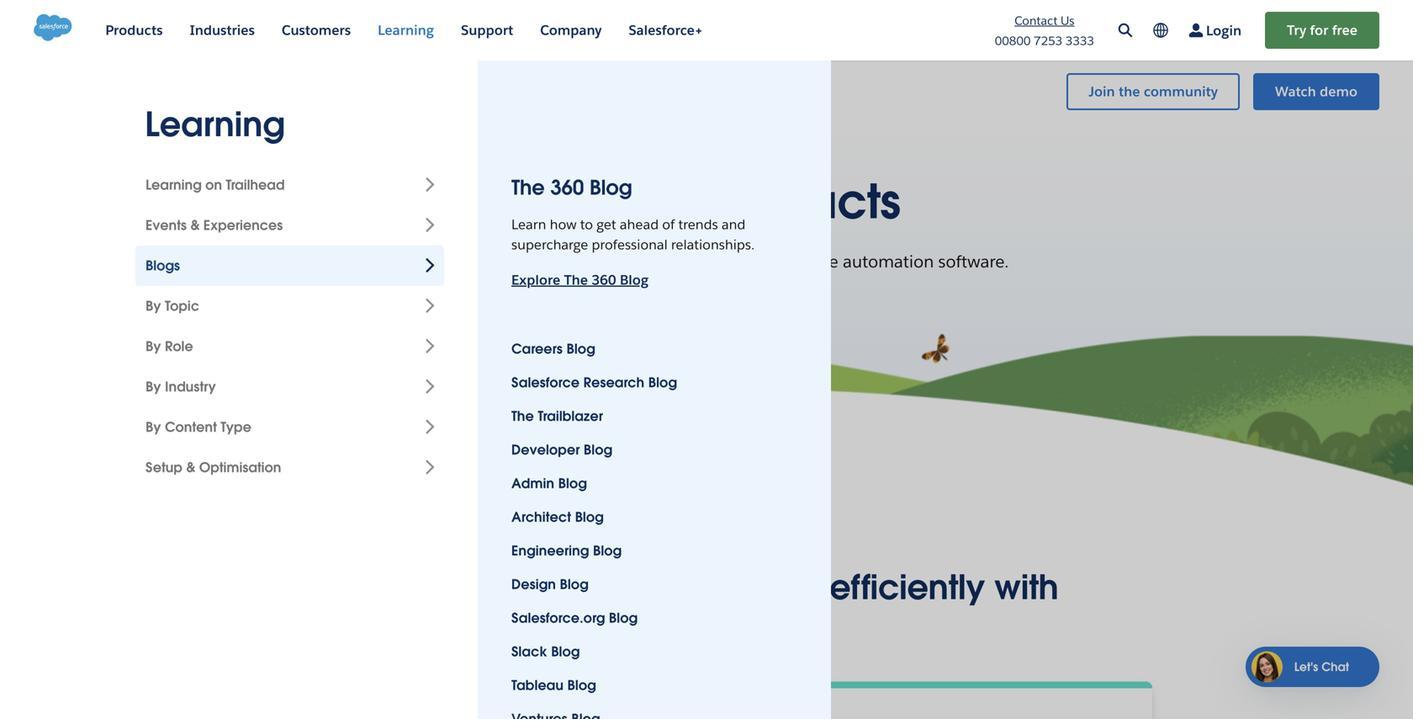 Task type: locate. For each thing, give the bounding box(es) containing it.
design blog
[[511, 576, 589, 593]]

engineering
[[511, 542, 589, 559]]

sell faster, smarter, and more efficiently with sales cloud.
[[355, 566, 1059, 649]]

fully
[[613, 251, 646, 273]]

blog for careers blog
[[567, 340, 595, 358]]

faster,
[[419, 566, 515, 609]]

the
[[511, 175, 545, 201], [564, 271, 588, 289], [511, 408, 534, 425]]

0 vertical spatial 360
[[550, 175, 584, 201]]

smarter,
[[525, 566, 655, 609]]

let's chat
[[1294, 659, 1349, 675]]

the for the 360 blog
[[511, 175, 545, 201]]

careers blog link
[[511, 339, 595, 359]]

growth
[[516, 251, 571, 273]]

0 horizontal spatial 360
[[550, 175, 584, 201]]

design
[[511, 576, 556, 593]]

of
[[662, 216, 675, 233]]

1 vertical spatial with
[[994, 566, 1059, 609]]

the 360 blog
[[511, 175, 632, 201]]

slack
[[511, 643, 547, 660]]

1 vertical spatial sales
[[607, 606, 691, 649]]

blog up "salesforce research blog"
[[567, 340, 595, 358]]

blog for slack blog
[[551, 643, 580, 660]]

the right explore
[[564, 271, 588, 289]]

ahead
[[620, 216, 659, 233]]

the trailblazer
[[511, 408, 603, 425]]

1 vertical spatial the
[[564, 271, 588, 289]]

salesforce.org blog link
[[511, 608, 638, 628]]

blog
[[590, 175, 632, 201], [620, 271, 649, 289], [567, 340, 595, 358], [648, 374, 677, 391], [584, 441, 613, 458], [558, 475, 587, 492], [575, 509, 604, 526], [593, 542, 622, 559], [560, 576, 589, 593], [609, 609, 638, 627], [551, 643, 580, 660], [567, 677, 596, 694]]

1 vertical spatial and
[[664, 566, 728, 609]]

the up learn
[[511, 175, 545, 201]]

products
[[710, 172, 900, 232]]

and
[[722, 216, 746, 233], [664, 566, 728, 609]]

learn how to get ahead of trends and supercharge professional relationships.
[[511, 216, 755, 253]]

relationships.
[[671, 236, 755, 253]]

automation
[[843, 251, 934, 273]]

blog down salesforce.org
[[551, 643, 580, 660]]

blog up engineering blog
[[575, 509, 604, 526]]

tableau blog
[[511, 677, 596, 694]]

1 horizontal spatial with
[[994, 566, 1059, 609]]

360 down professional
[[592, 271, 616, 289]]

explore the 360 blog
[[511, 271, 649, 289]]

1 vertical spatial 360
[[592, 271, 616, 289]]

slack blog
[[511, 643, 580, 660]]

0 vertical spatial with
[[575, 251, 609, 273]]

blog down developer blog link
[[558, 475, 587, 492]]

blog for developer blog
[[584, 441, 613, 458]]

blog for tableau blog
[[567, 677, 596, 694]]

cloud.
[[700, 606, 806, 649]]

0 horizontal spatial with
[[575, 251, 609, 273]]

blog down trailblazer
[[584, 441, 613, 458]]

blog for design blog
[[560, 576, 589, 593]]

00800
[[995, 33, 1031, 48]]

all sales products
[[513, 172, 900, 232]]

360
[[550, 175, 584, 201], [592, 271, 616, 289]]

drive
[[404, 251, 444, 273]]

professional
[[592, 236, 668, 253]]

efficiently
[[829, 566, 985, 609]]

with
[[575, 251, 609, 273], [994, 566, 1059, 609]]

blog inside 'link'
[[560, 576, 589, 593]]

2 vertical spatial the
[[511, 408, 534, 425]]

blog inside "link"
[[593, 542, 622, 559]]

explore the 360 blog link
[[511, 271, 649, 289]]

engineering blog link
[[511, 541, 622, 561]]

tableau blog link
[[511, 675, 596, 696]]

blog up salesforce.org blog
[[560, 576, 589, 593]]

360 up how
[[550, 175, 584, 201]]

and up relationships.
[[722, 216, 746, 233]]

admin blog
[[511, 475, 587, 492]]

and left "more"
[[664, 566, 728, 609]]

blog right research
[[648, 374, 677, 391]]

blog up the get
[[590, 175, 632, 201]]

0 vertical spatial the
[[511, 175, 545, 201]]

the down 'salesforce'
[[511, 408, 534, 425]]

trends
[[678, 216, 718, 233]]

blog up smarter,
[[593, 542, 622, 559]]

the for the trailblazer
[[511, 408, 534, 425]]

blog right the tableau
[[567, 677, 596, 694]]

sales
[[581, 172, 697, 232], [607, 606, 691, 649]]

the trailblazer link
[[511, 406, 603, 426]]

chat
[[1322, 659, 1349, 675]]

0 vertical spatial and
[[722, 216, 746, 233]]

blog down smarter,
[[609, 609, 638, 627]]

developer
[[511, 441, 580, 458]]



Task type: describe. For each thing, give the bounding box(es) containing it.
3333
[[1066, 33, 1094, 48]]

admin blog link
[[511, 474, 587, 494]]

blog for engineering blog
[[593, 542, 622, 559]]

1 horizontal spatial 360
[[592, 271, 616, 289]]

architect blog link
[[511, 507, 604, 527]]

salesforce.org blog
[[511, 609, 638, 627]]

sell
[[355, 566, 410, 609]]

explore
[[511, 271, 561, 289]]

salesforce.org
[[511, 609, 605, 627]]

let's
[[1294, 659, 1318, 675]]

slack blog link
[[511, 642, 580, 662]]

and inside learn how to get ahead of trends and supercharge professional relationships.
[[722, 216, 746, 233]]

contact us link
[[1015, 13, 1075, 28]]

admin
[[511, 475, 554, 492]]

how
[[550, 216, 577, 233]]

engineering blog
[[511, 542, 622, 559]]

blog for architect blog
[[575, 509, 604, 526]]

design blog link
[[511, 575, 589, 595]]

careers blog
[[511, 340, 595, 358]]

sales inside "sell faster, smarter, and more efficiently with sales cloud."
[[607, 606, 691, 649]]

salesforce
[[511, 374, 580, 391]]

developer blog link
[[511, 440, 613, 460]]

and inside "sell faster, smarter, and more efficiently with sales cloud."
[[664, 566, 728, 609]]

get
[[597, 216, 616, 233]]

blog for admin blog
[[558, 475, 587, 492]]

supercharge
[[511, 236, 588, 253]]

to
[[580, 216, 593, 233]]

0 vertical spatial sales
[[581, 172, 697, 232]]

salesforce research blog link
[[511, 373, 677, 393]]

all
[[513, 172, 569, 232]]

efficient
[[449, 251, 512, 273]]

blog down professional
[[620, 271, 649, 289]]

drive efficient growth with fully customisable sales force automation software.
[[404, 251, 1009, 273]]

us
[[1061, 13, 1075, 28]]

salesforce context menu utility navigation
[[1053, 72, 1380, 112]]

with inside "sell faster, smarter, and more efficiently with sales cloud."
[[994, 566, 1059, 609]]

more
[[737, 566, 820, 609]]

careers
[[511, 340, 563, 358]]

contact
[[1015, 13, 1058, 28]]

software.
[[938, 251, 1009, 273]]

sales
[[757, 251, 795, 273]]

architect
[[511, 509, 571, 526]]

learn
[[511, 216, 546, 233]]

let's chat button
[[1246, 647, 1380, 687]]

salesforce research blog
[[511, 374, 677, 391]]

developer blog
[[511, 441, 613, 458]]

architect blog
[[511, 509, 604, 526]]

tableau
[[511, 677, 564, 694]]

trailblazer
[[538, 408, 603, 425]]

blog for salesforce.org blog
[[609, 609, 638, 627]]

contact us 00800 7253 3333
[[995, 13, 1094, 48]]

research
[[583, 374, 645, 391]]

force
[[799, 251, 839, 273]]

customisable
[[650, 251, 753, 273]]

site tools navigation
[[965, 10, 1380, 50]]

7253
[[1034, 33, 1063, 48]]



Task type: vqa. For each thing, say whether or not it's contained in the screenshot.
Let's Chat on the bottom right
yes



